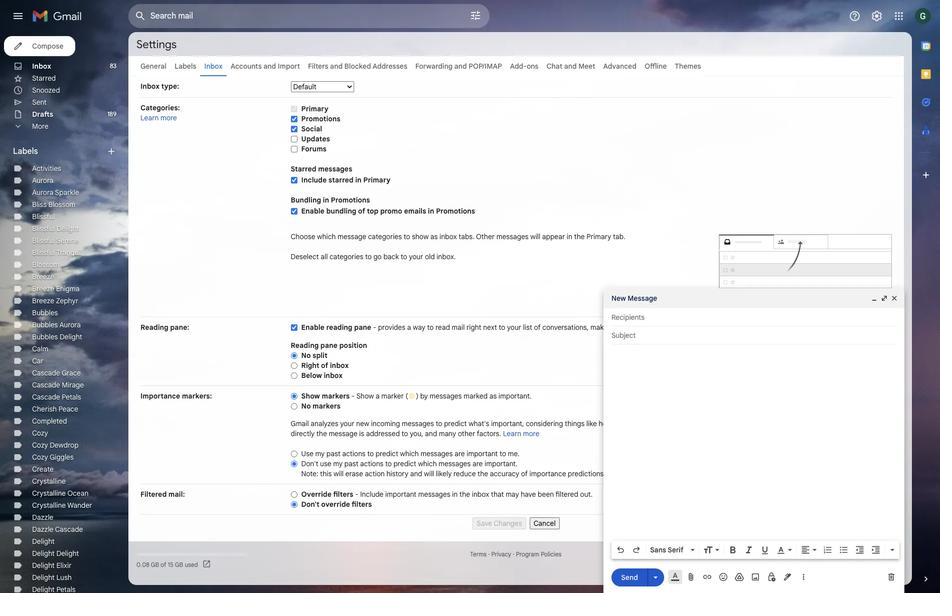 Task type: locate. For each thing, give the bounding box(es) containing it.
dazzle cascade link
[[32, 525, 83, 534]]

to right way
[[427, 323, 434, 332]]

don't for don't override filters
[[301, 500, 319, 509]]

cascade petals link
[[32, 393, 81, 402]]

Updates checkbox
[[291, 135, 297, 143]]

filtered mail:
[[140, 490, 185, 499]]

cancel button
[[530, 518, 560, 530]]

2 no from the top
[[301, 402, 311, 411]]

show markers - show a marker (
[[301, 392, 410, 401]]

don't inside don't use my past actions to predict which messages are important. note: this will erase action history and will likely reduce the accuracy of importance predictions.
[[301, 460, 318, 469]]

0 vertical spatial breeze
[[32, 272, 54, 281]]

None search field
[[128, 4, 490, 28]]

filters and blocked addresses link
[[308, 62, 407, 71]]

0 horizontal spatial learn more link
[[140, 113, 177, 122]]

don't up note:
[[301, 460, 318, 469]]

will left likely
[[424, 470, 434, 479]]

which
[[317, 232, 336, 241], [400, 449, 419, 459], [418, 460, 437, 469]]

don't for don't use my past actions to predict which messages are important. note: this will erase action history and will likely reduce the accuracy of importance predictions.
[[301, 460, 318, 469]]

send button
[[612, 569, 648, 587]]

reading for reading pane:
[[140, 323, 168, 332]]

labels for labels link
[[175, 62, 196, 71]]

1 vertical spatial pane
[[320, 341, 338, 350]]

1 horizontal spatial are
[[473, 460, 483, 469]]

blossom down sparkle
[[48, 200, 75, 209]]

0 horizontal spatial starred
[[32, 74, 56, 83]]

and
[[264, 62, 276, 71], [330, 62, 343, 71], [454, 62, 467, 71], [564, 62, 577, 71], [656, 323, 668, 332], [728, 323, 740, 332], [425, 429, 437, 438], [410, 470, 422, 479]]

1 vertical spatial predict
[[376, 449, 398, 459]]

my up use
[[315, 449, 325, 459]]

promo
[[380, 207, 402, 216]]

inbox link
[[32, 62, 51, 71], [204, 62, 223, 71]]

2 bubbles from the top
[[32, 321, 58, 330]]

are up don't use my past actions to predict which messages are important. note: this will erase action history and will likely reduce the accuracy of importance predictions.
[[455, 449, 465, 459]]

how
[[599, 419, 612, 428], [755, 419, 768, 428]]

2 cozy from the top
[[32, 441, 48, 450]]

1 vertical spatial bubbles
[[32, 321, 58, 330]]

all
[[321, 252, 328, 261]]

main menu image
[[12, 10, 24, 22]]

0 vertical spatial pane
[[354, 323, 371, 332]]

breeze up bubbles link at the bottom left
[[32, 296, 54, 306]]

2 reading from the left
[[630, 323, 654, 332]]

learn down important,
[[503, 429, 521, 438]]

car
[[32, 357, 43, 366]]

and inside gmail analyzes your new incoming messages to predict what's important, considering things like how you've treated similar messages in the past, how directly the message is addressed to you, and many other factors.
[[425, 429, 437, 438]]

reading up the no split
[[291, 341, 319, 350]]

a left way
[[407, 323, 411, 332]]

use
[[320, 460, 331, 469]]

1 vertical spatial past
[[344, 460, 358, 469]]

0 horizontal spatial reading
[[326, 323, 352, 332]]

filters right override
[[352, 500, 372, 509]]

cascade grace
[[32, 369, 81, 378]]

1 horizontal spatial learn more link
[[503, 429, 539, 438]]

1 vertical spatial aurora
[[32, 188, 53, 197]]

0 vertical spatial important.
[[499, 392, 532, 401]]

1 vertical spatial enable
[[301, 323, 325, 332]]

2 enable from the top
[[301, 323, 325, 332]]

0 horizontal spatial your
[[340, 419, 354, 428]]

2 crystalline from the top
[[32, 489, 66, 498]]

delight delight
[[32, 549, 79, 558]]

cascade
[[32, 369, 60, 378], [32, 381, 60, 390], [32, 393, 60, 402], [55, 525, 83, 534]]

Include starred in Primary checkbox
[[291, 176, 297, 184]]

position
[[339, 341, 367, 350]]

1 vertical spatial categories
[[330, 252, 363, 261]]

note:
[[301, 470, 318, 479]]

bubbles for aurora
[[32, 321, 58, 330]]

in left past,
[[718, 419, 723, 428]]

cascade for cascade mirage
[[32, 381, 60, 390]]

compose button
[[4, 36, 75, 56]]

breeze down blossom link
[[32, 272, 54, 281]]

3 mail from the left
[[693, 323, 706, 332]]

blissful tranquil
[[32, 248, 82, 257]]

sent
[[32, 98, 47, 107]]

considering
[[526, 419, 563, 428]]

completed
[[32, 417, 67, 426]]

of left 15
[[161, 561, 166, 569]]

1 horizontal spatial past
[[344, 460, 358, 469]]

primary up top
[[363, 176, 391, 185]]

serene
[[56, 236, 79, 245]]

learn more link down categories:
[[140, 113, 177, 122]]

many
[[439, 429, 456, 438]]

delight lush
[[32, 573, 72, 582]]

don't down 'override'
[[301, 500, 319, 509]]

0 horizontal spatial categories
[[330, 252, 363, 261]]

insert link ‪(⌘k)‬ image
[[702, 572, 712, 582]]

gb right 15
[[175, 561, 183, 569]]

been
[[538, 490, 554, 499]]

2 breeze from the top
[[32, 284, 54, 293]]

0 vertical spatial my
[[315, 449, 325, 459]]

making
[[590, 323, 613, 332]]

1 don't from the top
[[301, 460, 318, 469]]

predict inside gmail analyzes your new incoming messages to predict what's important, considering things like how you've treated similar messages in the past, how directly the message is addressed to you, and many other factors.
[[444, 419, 467, 428]]

2 blissful from the top
[[32, 224, 55, 233]]

0 vertical spatial aurora
[[32, 176, 53, 185]]

car link
[[32, 357, 43, 366]]

cozy down the completed link at the bottom left of the page
[[32, 429, 48, 438]]

0 vertical spatial enable
[[301, 207, 325, 216]]

insert emoji ‪(⌘⇧2)‬ image
[[718, 572, 728, 582]]

and right history
[[410, 470, 422, 479]]

1 vertical spatial a
[[376, 392, 380, 401]]

0 vertical spatial no
[[301, 351, 311, 360]]

0 vertical spatial which
[[317, 232, 336, 241]]

1 vertical spatial actions
[[360, 460, 383, 469]]

use my past actions to predict which messages are important to me.
[[301, 449, 520, 459]]

include down starred messages
[[301, 176, 327, 185]]

2 · from the left
[[513, 551, 514, 558]]

footer
[[128, 550, 904, 570]]

labels navigation
[[0, 32, 128, 593]]

3 cozy from the top
[[32, 453, 48, 462]]

0 vertical spatial categories
[[368, 232, 402, 241]]

calm
[[32, 345, 48, 354]]

actions up erase
[[342, 449, 366, 459]]

0 vertical spatial predict
[[444, 419, 467, 428]]

a
[[407, 323, 411, 332], [376, 392, 380, 401]]

1 horizontal spatial primary
[[363, 176, 391, 185]]

aurora down aurora link
[[32, 188, 53, 197]]

labels up type: on the top of page
[[175, 62, 196, 71]]

important down factors.
[[467, 449, 498, 459]]

0 vertical spatial markers
[[322, 392, 350, 401]]

last
[[803, 551, 815, 558]]

1 vertical spatial your
[[507, 323, 521, 332]]

more
[[161, 113, 177, 122], [766, 323, 782, 332], [523, 429, 539, 438]]

to left show
[[404, 232, 410, 241]]

message down bundling
[[338, 232, 366, 241]]

are up reduce
[[473, 460, 483, 469]]

1 horizontal spatial inbox link
[[204, 62, 223, 71]]

bundling in promotions
[[291, 196, 370, 205]]

advanced search options image
[[466, 6, 486, 26]]

right of inbox
[[301, 361, 349, 370]]

1 horizontal spatial show
[[356, 392, 374, 401]]

reading
[[326, 323, 352, 332], [630, 323, 654, 332]]

activities
[[32, 164, 61, 173]]

starred inside labels 'navigation'
[[32, 74, 56, 83]]

None radio
[[291, 393, 297, 400], [291, 460, 297, 468], [291, 393, 297, 400], [291, 460, 297, 468]]

which up likely
[[418, 460, 437, 469]]

1 vertical spatial dazzle
[[32, 525, 53, 534]]

enable down bundling
[[301, 207, 325, 216]]

dazzle for dazzle cascade
[[32, 525, 53, 534]]

which down you,
[[400, 449, 419, 459]]

marked
[[464, 392, 488, 401]]

and left writing
[[656, 323, 668, 332]]

1 dazzle from the top
[[32, 513, 53, 522]]

1 horizontal spatial inbox
[[140, 82, 160, 91]]

addresses
[[373, 62, 407, 71]]

1 horizontal spatial labels
[[175, 62, 196, 71]]

1 horizontal spatial more
[[523, 429, 539, 438]]

1 horizontal spatial reading
[[630, 323, 654, 332]]

1 vertical spatial no
[[301, 402, 311, 411]]

Promotions checkbox
[[291, 115, 297, 123]]

0 vertical spatial starred
[[32, 74, 56, 83]]

2 vertical spatial promotions
[[436, 207, 475, 216]]

· right "terms" link
[[488, 551, 490, 558]]

1 horizontal spatial my
[[333, 460, 343, 469]]

1 horizontal spatial mail
[[615, 323, 628, 332]]

predict down addressed
[[376, 449, 398, 459]]

cascade down car
[[32, 369, 60, 378]]

blossom up the breeze link
[[32, 260, 59, 269]]

reading for reading pane position
[[291, 341, 319, 350]]

the left past,
[[725, 419, 736, 428]]

gb right 0.08
[[151, 561, 159, 569]]

no right no markers option
[[301, 402, 311, 411]]

gmail image
[[32, 6, 87, 26]]

1 breeze from the top
[[32, 272, 54, 281]]

1 vertical spatial reading
[[291, 341, 319, 350]]

0 horizontal spatial reading
[[140, 323, 168, 332]]

blissful down blissful delight
[[32, 236, 55, 245]]

the right reduce
[[478, 470, 488, 479]]

bubbles aurora
[[32, 321, 81, 330]]

calm link
[[32, 345, 48, 354]]

inbox inside labels 'navigation'
[[32, 62, 51, 71]]

inbox up the starred link
[[32, 62, 51, 71]]

3 crystalline from the top
[[32, 501, 66, 510]]

messages up reduce
[[439, 460, 471, 469]]

past up erase
[[344, 460, 358, 469]]

1 vertical spatial as
[[489, 392, 497, 401]]

1 vertical spatial breeze
[[32, 284, 54, 293]]

my right use
[[333, 460, 343, 469]]

past inside don't use my past actions to predict which messages are important. note: this will erase action history and will likely reduce the accuracy of importance predictions.
[[344, 460, 358, 469]]

which inside don't use my past actions to predict which messages are important. note: this will erase action history and will likely reduce the accuracy of importance predictions.
[[418, 460, 437, 469]]

189
[[107, 110, 116, 118]]

1 how from the left
[[599, 419, 612, 428]]

filters
[[308, 62, 328, 71]]

0 horizontal spatial inbox link
[[32, 62, 51, 71]]

petals
[[62, 393, 81, 402]]

your left list
[[507, 323, 521, 332]]

tab list
[[912, 32, 940, 557]]

0 vertical spatial learn
[[140, 113, 159, 122]]

0 vertical spatial bubbles
[[32, 309, 58, 318]]

0 horizontal spatial labels
[[13, 146, 38, 157]]

2 inbox link from the left
[[204, 62, 223, 71]]

Forums checkbox
[[291, 145, 297, 153]]

primary
[[301, 104, 328, 113], [363, 176, 391, 185], [587, 232, 611, 241]]

breeze for breeze zephyr
[[32, 296, 54, 306]]

which up the all
[[317, 232, 336, 241]]

1 horizontal spatial how
[[755, 419, 768, 428]]

blissful up blossom link
[[32, 248, 55, 257]]

categories: learn more
[[140, 103, 180, 122]]

labels inside 'navigation'
[[13, 146, 38, 157]]

2 dazzle from the top
[[32, 525, 53, 534]]

out.
[[580, 490, 593, 499]]

are inside don't use my past actions to predict which messages are important. note: this will erase action history and will likely reduce the accuracy of importance predictions.
[[473, 460, 483, 469]]

directly
[[291, 429, 315, 438]]

more options image
[[801, 572, 807, 582]]

aurora up the bubbles delight in the left bottom of the page
[[59, 321, 81, 330]]

compose
[[32, 42, 63, 51]]

important down history
[[385, 490, 416, 499]]

accounts and import
[[231, 62, 300, 71]]

will left appear
[[530, 232, 540, 241]]

cascade grace link
[[32, 369, 81, 378]]

4 blissful from the top
[[32, 248, 55, 257]]

enable reading pane - provides a way to read mail right next to your list of conversations, making mail reading and writing mail faster and adding more context.
[[301, 323, 810, 332]]

dazzle up dazzle cascade link
[[32, 513, 53, 522]]

1 vertical spatial crystalline
[[32, 489, 66, 498]]

insert files using drive image
[[734, 572, 744, 582]]

1 horizontal spatial a
[[407, 323, 411, 332]]

in right the emails
[[428, 207, 434, 216]]

sent link
[[32, 98, 47, 107]]

1 no from the top
[[301, 351, 311, 360]]

1 show from the left
[[301, 392, 320, 401]]

like
[[586, 419, 597, 428]]

2 how from the left
[[755, 419, 768, 428]]

drafts
[[32, 110, 53, 119]]

cozy for cozy giggles
[[32, 453, 48, 462]]

0 vertical spatial don't
[[301, 460, 318, 469]]

2 vertical spatial -
[[355, 490, 358, 499]]

enable for enable bundling of top promo emails in promotions
[[301, 207, 325, 216]]

important. up the accuracy
[[485, 460, 518, 469]]

0 vertical spatial crystalline
[[32, 477, 66, 486]]

navigation
[[140, 515, 892, 530]]

you've
[[614, 419, 634, 428]]

Don't override filters radio
[[291, 501, 297, 509]]

actions
[[342, 449, 366, 459], [360, 460, 383, 469]]

dazzle down dazzle link
[[32, 525, 53, 534]]

3 bubbles from the top
[[32, 333, 58, 342]]

predict down use my past actions to predict which messages are important to me.
[[394, 460, 416, 469]]

0.08 gb of 15 gb used
[[136, 561, 198, 569]]

Below inbox radio
[[291, 372, 297, 380]]

categories up the back
[[368, 232, 402, 241]]

1 horizontal spatial reading
[[291, 341, 319, 350]]

predict up many
[[444, 419, 467, 428]]

of inside footer
[[161, 561, 166, 569]]

enigma
[[56, 284, 79, 293]]

filters up the don't override filters
[[333, 490, 353, 499]]

bubbles down breeze zephyr link at the left of the page
[[32, 309, 58, 318]]

the right appear
[[574, 232, 585, 241]]

2 don't from the top
[[301, 500, 319, 509]]

actions up 'action'
[[360, 460, 383, 469]]

0 vertical spatial cozy
[[32, 429, 48, 438]]

1 enable from the top
[[301, 207, 325, 216]]

messages right other
[[496, 232, 529, 241]]

your
[[409, 252, 423, 261], [507, 323, 521, 332], [340, 419, 354, 428]]

how right like
[[599, 419, 612, 428]]

3 blissful from the top
[[32, 236, 55, 245]]

no up right
[[301, 351, 311, 360]]

primary left tab.
[[587, 232, 611, 241]]

None checkbox
[[291, 324, 297, 332]]

0 vertical spatial include
[[301, 176, 327, 185]]

right
[[467, 323, 481, 332]]

activity:
[[840, 551, 862, 558]]

0 vertical spatial actions
[[342, 449, 366, 459]]

1 horizontal spatial your
[[409, 252, 423, 261]]

0 horizontal spatial important
[[385, 490, 416, 499]]

0 horizontal spatial learn
[[140, 113, 159, 122]]

2 vertical spatial predict
[[394, 460, 416, 469]]

more down categories:
[[161, 113, 177, 122]]

discard draft ‪(⌘⇧d)‬ image
[[886, 572, 896, 582]]

0 horizontal spatial gb
[[151, 561, 159, 569]]

0 horizontal spatial as
[[430, 232, 438, 241]]

1 vertical spatial learn
[[503, 429, 521, 438]]

2 vertical spatial cozy
[[32, 453, 48, 462]]

may
[[506, 490, 519, 499]]

1 vertical spatial my
[[333, 460, 343, 469]]

reading left pane:
[[140, 323, 168, 332]]

0 vertical spatial labels
[[175, 62, 196, 71]]

insert signature image
[[783, 572, 793, 582]]

to left go
[[365, 252, 372, 261]]

forwarding and pop/imap link
[[415, 62, 502, 71]]

settings
[[136, 37, 177, 51]]

· right privacy
[[513, 551, 514, 558]]

inbox type:
[[140, 82, 179, 91]]

0 horizontal spatial ·
[[488, 551, 490, 558]]

2 vertical spatial breeze
[[32, 296, 54, 306]]

emails
[[404, 207, 426, 216]]

inbox link right labels link
[[204, 62, 223, 71]]

navigation containing save changes
[[140, 515, 892, 530]]

0 vertical spatial dazzle
[[32, 513, 53, 522]]

more down "considering" at the bottom of the page
[[523, 429, 539, 438]]

0 vertical spatial filters
[[333, 490, 353, 499]]

blossom
[[48, 200, 75, 209], [32, 260, 59, 269]]

and inside don't use my past actions to predict which messages are important. note: this will erase action history and will likely reduce the accuracy of importance predictions.
[[410, 470, 422, 479]]

blissful for blissful delight
[[32, 224, 55, 233]]

1 vertical spatial starred
[[291, 165, 316, 174]]

0 vertical spatial more
[[161, 113, 177, 122]]

show up no markers
[[301, 392, 320, 401]]

1 blissful from the top
[[32, 212, 55, 221]]

cozy for cozy link
[[32, 429, 48, 438]]

mirage
[[62, 381, 84, 390]]

of
[[358, 207, 365, 216], [534, 323, 541, 332], [321, 361, 328, 370], [521, 470, 528, 479], [161, 561, 166, 569]]

other
[[458, 429, 475, 438]]

your inside gmail analyzes your new incoming messages to predict what's important, considering things like how you've treated similar messages in the past, how directly the message is addressed to you, and many other factors.
[[340, 419, 354, 428]]

messages
[[318, 165, 352, 174], [496, 232, 529, 241], [430, 392, 462, 401], [402, 419, 434, 428], [684, 419, 716, 428], [421, 449, 453, 459], [439, 460, 471, 469], [418, 490, 450, 499]]

blocked
[[344, 62, 371, 71]]

is
[[359, 429, 364, 438]]

2 vertical spatial your
[[340, 419, 354, 428]]

markers
[[322, 392, 350, 401], [313, 402, 341, 411]]

terms
[[470, 551, 487, 558]]

enable for enable reading pane - provides a way to read mail right next to your list of conversations, making mail reading and writing mail faster and adding more context.
[[301, 323, 325, 332]]

2 mail from the left
[[615, 323, 628, 332]]

themes link
[[675, 62, 701, 71]]

1 vertical spatial don't
[[301, 500, 319, 509]]

starred up the snoozed "link"
[[32, 74, 56, 83]]

1 vertical spatial more
[[766, 323, 782, 332]]

markers up analyzes
[[313, 402, 341, 411]]

bubbles down bubbles link at the bottom left
[[32, 321, 58, 330]]

2 vertical spatial crystalline
[[32, 501, 66, 510]]

conversations,
[[542, 323, 589, 332]]

0 vertical spatial learn more link
[[140, 113, 177, 122]]

starred up include starred in primary "option"
[[291, 165, 316, 174]]

starred for the starred link
[[32, 74, 56, 83]]

labels heading
[[13, 146, 106, 157]]

learn inside categories: learn more
[[140, 113, 159, 122]]

3 breeze from the top
[[32, 296, 54, 306]]

cascade down the cascade grace link
[[32, 381, 60, 390]]

your left new
[[340, 419, 354, 428]]

None radio
[[291, 491, 297, 499]]

1 cozy from the top
[[32, 429, 48, 438]]

erase
[[345, 470, 363, 479]]

import
[[278, 62, 300, 71]]

1 vertical spatial message
[[329, 429, 357, 438]]

and right you,
[[425, 429, 437, 438]]

things
[[565, 419, 585, 428]]

crystalline down the create link
[[32, 477, 66, 486]]

pane
[[354, 323, 371, 332], [320, 341, 338, 350]]

1 vertical spatial markers
[[313, 402, 341, 411]]

as right marked in the bottom of the page
[[489, 392, 497, 401]]

starred for starred messages
[[291, 165, 316, 174]]



Task type: vqa. For each thing, say whether or not it's contained in the screenshot.
THE FOR
no



Task type: describe. For each thing, give the bounding box(es) containing it.
Enable bundling of top promo emails in Promotions checkbox
[[291, 208, 297, 215]]

used
[[185, 561, 198, 569]]

of left top
[[358, 207, 365, 216]]

privacy link
[[491, 551, 511, 558]]

to up 'action'
[[367, 449, 374, 459]]

1 · from the left
[[488, 551, 490, 558]]

cherish peace link
[[32, 405, 78, 414]]

in up bundling
[[323, 196, 329, 205]]

1 vertical spatial filters
[[352, 500, 372, 509]]

tranquil
[[56, 248, 82, 257]]

save
[[477, 519, 492, 528]]

gmail
[[291, 419, 309, 428]]

bubbles for delight
[[32, 333, 58, 342]]

cascade down crystalline wander
[[55, 525, 83, 534]]

0 horizontal spatial include
[[301, 176, 327, 185]]

0 vertical spatial your
[[409, 252, 423, 261]]

blissful link
[[32, 212, 55, 221]]

Search mail text field
[[151, 11, 441, 21]]

important,
[[491, 419, 524, 428]]

support image
[[849, 10, 861, 22]]

blissful delight
[[32, 224, 79, 233]]

importance markers:
[[140, 392, 212, 401]]

that
[[491, 490, 504, 499]]

messages up likely
[[421, 449, 453, 459]]

delight link
[[32, 537, 55, 546]]

labels for labels heading
[[13, 146, 38, 157]]

1 mail from the left
[[452, 323, 465, 332]]

dazzle link
[[32, 513, 53, 522]]

messages inside don't use my past actions to predict which messages are important. note: this will erase action history and will likely reduce the accuracy of importance predictions.
[[439, 460, 471, 469]]

Use my past actions to predict which messages are important to me. radio
[[291, 450, 297, 458]]

1 horizontal spatial will
[[424, 470, 434, 479]]

of inside don't use my past actions to predict which messages are important. note: this will erase action history and will likely reduce the accuracy of importance predictions.
[[521, 470, 528, 479]]

breeze for the breeze link
[[32, 272, 54, 281]]

action
[[365, 470, 385, 479]]

1 vertical spatial primary
[[363, 176, 391, 185]]

details link
[[877, 561, 895, 568]]

search mail image
[[131, 7, 149, 25]]

delight up delight delight
[[32, 537, 55, 546]]

2 vertical spatial aurora
[[59, 321, 81, 330]]

old
[[425, 252, 435, 261]]

adding
[[742, 323, 764, 332]]

don't override filters
[[301, 500, 372, 509]]

changes
[[494, 519, 522, 528]]

the inside don't use my past actions to predict which messages are important. note: this will erase action history and will likely reduce the accuracy of importance predictions.
[[478, 470, 488, 479]]

new
[[356, 419, 369, 428]]

messages up you,
[[402, 419, 434, 428]]

blissful for blissful serene
[[32, 236, 55, 245]]

below inbox
[[301, 371, 343, 380]]

0 vertical spatial important
[[467, 449, 498, 459]]

in inside gmail analyzes your new incoming messages to predict what's important, considering things like how you've treated similar messages in the past, how directly the message is addressed to you, and many other factors.
[[718, 419, 723, 428]]

to left "me."
[[500, 449, 506, 459]]

0 vertical spatial promotions
[[301, 114, 340, 123]]

messages down likely
[[418, 490, 450, 499]]

to up many
[[436, 419, 442, 428]]

toggle confidential mode image
[[767, 572, 777, 582]]

choose
[[291, 232, 315, 241]]

importance
[[140, 392, 180, 401]]

the down reduce
[[460, 490, 470, 499]]

advanced link
[[603, 62, 637, 71]]

of right list
[[534, 323, 541, 332]]

add-
[[510, 62, 527, 71]]

- for include
[[355, 490, 358, 499]]

cascade for cascade petals
[[32, 393, 60, 402]]

more button
[[0, 120, 120, 132]]

more send options image
[[651, 573, 661, 583]]

and right chat
[[564, 62, 577, 71]]

deselect all categories to go back to your old inbox.
[[291, 252, 456, 261]]

settings image
[[871, 10, 883, 22]]

in down reduce
[[452, 490, 458, 499]]

delight down delight link
[[32, 549, 55, 558]]

starred messages
[[291, 165, 352, 174]]

inbox down right of inbox on the bottom left of the page
[[324, 371, 343, 380]]

predict inside don't use my past actions to predict which messages are important. note: this will erase action history and will likely reduce the accuracy of importance predictions.
[[394, 460, 416, 469]]

learn more
[[503, 429, 539, 438]]

messages right 'by'
[[430, 392, 462, 401]]

0 horizontal spatial my
[[315, 449, 325, 459]]

provides
[[378, 323, 405, 332]]

2 gb from the left
[[175, 561, 183, 569]]

filtered
[[140, 490, 167, 499]]

0 horizontal spatial will
[[334, 470, 344, 479]]

markers for no
[[313, 402, 341, 411]]

blissful for blissful link
[[32, 212, 55, 221]]

cozy giggles link
[[32, 453, 74, 462]]

categories:
[[140, 103, 180, 112]]

cascade for cascade grace
[[32, 369, 60, 378]]

1 crystalline from the top
[[32, 477, 66, 486]]

1 vertical spatial promotions
[[331, 196, 370, 205]]

insert photo image
[[750, 572, 761, 582]]

chat and meet
[[547, 62, 595, 71]]

override filters - include important messages in the inbox that may have been filtered out.
[[301, 490, 593, 499]]

in right the starred
[[355, 176, 362, 185]]

treated
[[636, 419, 660, 428]]

crystalline for ocean
[[32, 489, 66, 498]]

aurora for aurora link
[[32, 176, 53, 185]]

chat
[[547, 62, 562, 71]]

way
[[413, 323, 425, 332]]

accuracy
[[490, 470, 519, 479]]

similar
[[661, 419, 682, 428]]

No markers radio
[[291, 403, 297, 410]]

0 vertical spatial message
[[338, 232, 366, 241]]

1 vertical spatial which
[[400, 449, 419, 459]]

bliss
[[32, 200, 47, 209]]

and left pop/imap
[[454, 62, 467, 71]]

right
[[301, 361, 319, 370]]

link to an instructional video for priority inbox image
[[793, 421, 892, 465]]

messages up the starred
[[318, 165, 352, 174]]

cozy dewdrop link
[[32, 441, 79, 450]]

2 horizontal spatial primary
[[587, 232, 611, 241]]

messages right similar
[[684, 419, 716, 428]]

0 vertical spatial -
[[373, 323, 376, 332]]

actions inside don't use my past actions to predict which messages are important. note: this will erase action history and will likely reduce the accuracy of importance predictions.
[[360, 460, 383, 469]]

delight up elixir
[[56, 549, 79, 558]]

the down analyzes
[[316, 429, 327, 438]]

0 vertical spatial primary
[[301, 104, 328, 113]]

cozy giggles
[[32, 453, 74, 462]]

2 horizontal spatial your
[[507, 323, 521, 332]]

don't use my past actions to predict which messages are important. note: this will erase action history and will likely reduce the accuracy of importance predictions.
[[301, 460, 606, 479]]

blissful serene
[[32, 236, 79, 245]]

- for show
[[352, 392, 355, 401]]

1 vertical spatial learn more link
[[503, 429, 539, 438]]

markers for show
[[322, 392, 350, 401]]

1 horizontal spatial include
[[360, 490, 383, 499]]

2 horizontal spatial will
[[530, 232, 540, 241]]

1 vertical spatial blossom
[[32, 260, 59, 269]]

to left you,
[[402, 429, 408, 438]]

zephyr
[[56, 296, 78, 306]]

in right appear
[[567, 232, 572, 241]]

No split radio
[[291, 352, 297, 360]]

starred
[[328, 176, 354, 185]]

1 horizontal spatial as
[[489, 392, 497, 401]]

send
[[621, 573, 638, 582]]

Right of inbox radio
[[291, 362, 297, 370]]

1 bubbles from the top
[[32, 309, 58, 318]]

inbox left the that
[[472, 490, 489, 499]]

crystalline wander link
[[32, 501, 92, 510]]

forwarding and pop/imap
[[415, 62, 502, 71]]

tab.
[[613, 232, 625, 241]]

attach files image
[[686, 572, 696, 582]]

of up below inbox on the left bottom of page
[[321, 361, 328, 370]]

inbox up below inbox on the left bottom of page
[[330, 361, 349, 370]]

cascade mirage
[[32, 381, 84, 390]]

social
[[301, 124, 322, 133]]

Primary checkbox
[[291, 105, 297, 113]]

0 horizontal spatial past
[[326, 449, 340, 459]]

0 vertical spatial as
[[430, 232, 438, 241]]

inbox left tabs.
[[440, 232, 457, 241]]

Social checkbox
[[291, 125, 297, 133]]

aurora for aurora sparkle
[[32, 188, 53, 197]]

what's
[[469, 419, 489, 428]]

delight up delight lush
[[32, 561, 55, 570]]

1 gb from the left
[[151, 561, 159, 569]]

2 vertical spatial more
[[523, 429, 539, 438]]

1 reading from the left
[[326, 323, 352, 332]]

blissful for blissful tranquil
[[32, 248, 55, 257]]

filters and blocked addresses
[[308, 62, 407, 71]]

delight elixir
[[32, 561, 71, 570]]

no for no markers
[[301, 402, 311, 411]]

delight down bubbles aurora link
[[60, 333, 82, 342]]

peace
[[59, 405, 78, 414]]

send dialog
[[604, 288, 905, 593]]

aurora sparkle
[[32, 188, 79, 197]]

offline
[[645, 62, 667, 71]]

breeze link
[[32, 272, 54, 281]]

more inside categories: learn more
[[161, 113, 177, 122]]

last account activity: 3 hours ago details
[[803, 551, 895, 568]]

activities link
[[32, 164, 61, 173]]

ago
[[885, 551, 895, 558]]

inbox for 2nd inbox link
[[204, 62, 223, 71]]

follow link to manage storage image
[[202, 560, 212, 570]]

type:
[[161, 82, 179, 91]]

choose which message categories to show as inbox tabs. other messages will appear in the primary tab.
[[291, 232, 625, 241]]

1 vertical spatial important
[[385, 490, 416, 499]]

and right 'filters'
[[330, 62, 343, 71]]

bubbles delight link
[[32, 333, 82, 342]]

and left "import"
[[264, 62, 276, 71]]

bundling
[[326, 207, 356, 216]]

to right the next
[[499, 323, 505, 332]]

by
[[420, 392, 428, 401]]

2 horizontal spatial more
[[766, 323, 782, 332]]

1 horizontal spatial pane
[[354, 323, 371, 332]]

labels link
[[175, 62, 196, 71]]

no for no split
[[301, 351, 311, 360]]

create
[[32, 465, 54, 474]]

inbox for inbox type:
[[140, 82, 160, 91]]

to right the back
[[401, 252, 407, 261]]

1 inbox link from the left
[[32, 62, 51, 71]]

inbox for first inbox link from the left
[[32, 62, 51, 71]]

use
[[301, 449, 314, 459]]

breeze for breeze enigma
[[32, 284, 54, 293]]

1 horizontal spatial learn
[[503, 429, 521, 438]]

history
[[387, 470, 408, 479]]

crystalline for wander
[[32, 501, 66, 510]]

1 horizontal spatial categories
[[368, 232, 402, 241]]

cherish peace
[[32, 405, 78, 414]]

my inside don't use my past actions to predict which messages are important. note: this will erase action history and will likely reduce the accuracy of importance predictions.
[[333, 460, 343, 469]]

and right faster
[[728, 323, 740, 332]]

add-ons
[[510, 62, 538, 71]]

message inside gmail analyzes your new incoming messages to predict what's important, considering things like how you've treated similar messages in the past, how directly the message is addressed to you, and many other factors.
[[329, 429, 357, 438]]

aurora sparkle link
[[32, 188, 79, 197]]

0 vertical spatial are
[[455, 449, 465, 459]]

giggles
[[50, 453, 74, 462]]

cherish
[[32, 405, 57, 414]]

bubbles link
[[32, 309, 58, 318]]

dazzle for dazzle link
[[32, 513, 53, 522]]

0 vertical spatial blossom
[[48, 200, 75, 209]]

lush
[[56, 573, 72, 582]]

aurora link
[[32, 176, 53, 185]]

83
[[110, 62, 116, 70]]

delight down delight elixir
[[32, 573, 55, 582]]

footer containing terms
[[128, 550, 904, 570]]

terms link
[[470, 551, 487, 558]]

snoozed link
[[32, 86, 60, 95]]

me.
[[508, 449, 520, 459]]

delight up serene
[[57, 224, 79, 233]]

2 show from the left
[[356, 392, 374, 401]]

0 vertical spatial a
[[407, 323, 411, 332]]

to inside don't use my past actions to predict which messages are important. note: this will erase action history and will likely reduce the accuracy of importance predictions.
[[385, 460, 392, 469]]

cozy for cozy dewdrop
[[32, 441, 48, 450]]

important. inside don't use my past actions to predict which messages are important. note: this will erase action history and will likely reduce the accuracy of importance predictions.
[[485, 460, 518, 469]]



